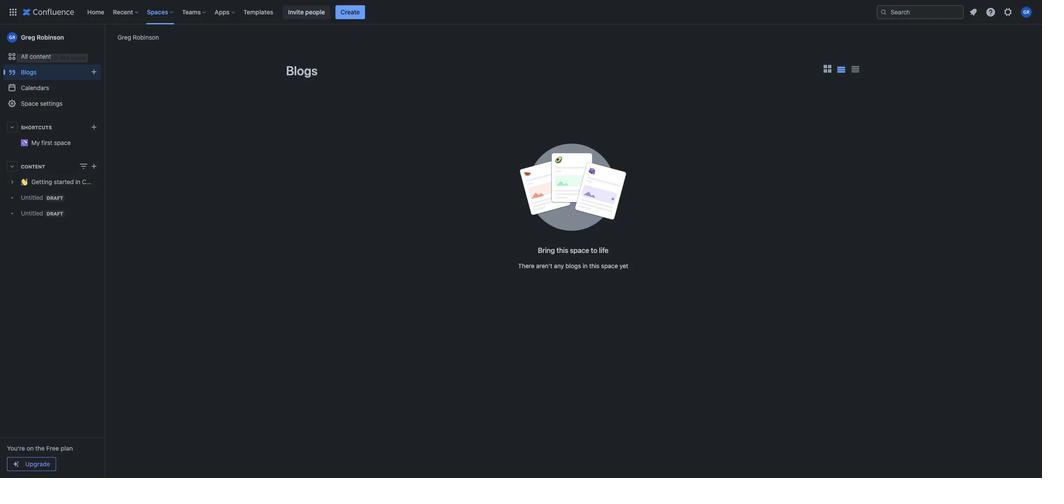 Task type: locate. For each thing, give the bounding box(es) containing it.
0 horizontal spatial greg robinson
[[21, 34, 64, 41]]

greg robinson link down recent popup button
[[118, 33, 159, 42]]

0 horizontal spatial greg
[[21, 34, 35, 41]]

greg robinson link
[[3, 29, 101, 46], [118, 33, 159, 42]]

1 horizontal spatial first
[[111, 135, 122, 143]]

robinson inside space element
[[37, 34, 64, 41]]

0 horizontal spatial greg robinson link
[[3, 29, 101, 46]]

greg robinson link up all content link
[[3, 29, 101, 46]]

1 vertical spatial this
[[590, 262, 600, 270]]

0 horizontal spatial robinson
[[37, 34, 64, 41]]

there aren't any blogs in this space yet
[[519, 262, 629, 270]]

space
[[124, 135, 141, 143], [54, 139, 71, 146], [570, 246, 590, 254], [602, 262, 618, 270]]

greg robinson down recent popup button
[[118, 33, 159, 41]]

this up any
[[557, 246, 569, 254]]

started
[[54, 178, 74, 186]]

1 horizontal spatial my first space
[[101, 135, 141, 143]]

1 horizontal spatial greg robinson
[[118, 33, 159, 41]]

settings
[[40, 100, 63, 107]]

spaces
[[147, 8, 168, 15]]

0 vertical spatial untitled
[[21, 194, 43, 201]]

templates
[[244, 8, 273, 15]]

untitled
[[21, 194, 43, 201], [21, 209, 43, 217]]

tree containing getting started in confluence
[[3, 174, 114, 221]]

banner
[[0, 0, 1043, 24]]

the
[[35, 445, 45, 452]]

templates link
[[241, 5, 276, 19]]

first
[[111, 135, 122, 143], [41, 139, 52, 146]]

1 vertical spatial untitled
[[21, 209, 43, 217]]

bring
[[538, 246, 555, 254]]

upgrade
[[25, 460, 50, 468]]

space
[[21, 100, 38, 107]]

my first space
[[101, 135, 141, 143], [31, 139, 71, 146]]

this
[[557, 246, 569, 254], [590, 262, 600, 270]]

1 untitled draft from the top
[[21, 194, 63, 201]]

people
[[306, 8, 325, 15]]

blogs
[[566, 262, 582, 270]]

robinson up all content link
[[37, 34, 64, 41]]

home link
[[85, 5, 107, 19]]

0 vertical spatial untitled draft
[[21, 194, 63, 201]]

change view image
[[78, 161, 89, 172]]

any
[[554, 262, 564, 270]]

1 horizontal spatial greg
[[118, 33, 131, 41]]

greg
[[118, 33, 131, 41], [21, 34, 35, 41]]

confluence
[[82, 178, 114, 186]]

confluence image
[[23, 7, 74, 17], [23, 7, 74, 17]]

this down to
[[590, 262, 600, 270]]

my down shortcuts
[[31, 139, 40, 146]]

all
[[21, 53, 28, 60]]

life
[[600, 246, 609, 254]]

1 vertical spatial draft
[[47, 211, 63, 216]]

1 vertical spatial in
[[583, 262, 588, 270]]

notification icon image
[[969, 7, 979, 17]]

0 horizontal spatial this
[[557, 246, 569, 254]]

my up confluence
[[101, 135, 110, 143]]

1 vertical spatial untitled draft
[[21, 209, 63, 217]]

getting
[[31, 178, 52, 186]]

tree inside space element
[[3, 174, 114, 221]]

robinson
[[133, 33, 159, 41], [37, 34, 64, 41]]

content button
[[3, 159, 101, 174]]

my
[[101, 135, 110, 143], [31, 139, 40, 146]]

in right the 'blogs'
[[583, 262, 588, 270]]

list image
[[838, 66, 846, 73]]

1 horizontal spatial greg robinson link
[[118, 33, 159, 42]]

1 horizontal spatial this
[[590, 262, 600, 270]]

my first space link
[[3, 135, 141, 151], [31, 139, 71, 146]]

all content
[[21, 53, 51, 60]]

greg up the all
[[21, 34, 35, 41]]

my first space for 'my first space' 'link' over change view icon
[[101, 135, 141, 143]]

untitled draft
[[21, 194, 63, 201], [21, 209, 63, 217]]

appswitcher icon image
[[8, 7, 18, 17]]

in inside getting started in confluence 'link'
[[75, 178, 80, 186]]

tree
[[3, 174, 114, 221]]

1 horizontal spatial in
[[583, 262, 588, 270]]

robinson down spaces at the top left of page
[[133, 33, 159, 41]]

in right started on the left top of page
[[75, 178, 80, 186]]

collapse sidebar image
[[95, 29, 114, 46]]

0 horizontal spatial my
[[31, 139, 40, 146]]

my first space link down shortcuts dropdown button
[[31, 139, 71, 146]]

greg robinson up content
[[21, 34, 64, 41]]

first inside 'my first space' 'link'
[[111, 135, 122, 143]]

create a page image
[[89, 161, 99, 172]]

draft
[[47, 195, 63, 201], [47, 211, 63, 216]]

2 draft from the top
[[47, 211, 63, 216]]

greg robinson
[[118, 33, 159, 41], [21, 34, 64, 41]]

0 horizontal spatial blogs
[[21, 68, 37, 76]]

yet
[[620, 262, 629, 270]]

space settings
[[21, 100, 63, 107]]

0 vertical spatial draft
[[47, 195, 63, 201]]

0 vertical spatial this
[[557, 246, 569, 254]]

0 vertical spatial in
[[75, 178, 80, 186]]

in
[[75, 178, 80, 186], [583, 262, 588, 270]]

my first space inside 'link'
[[101, 135, 141, 143]]

0 horizontal spatial in
[[75, 178, 80, 186]]

0 horizontal spatial my first space
[[31, 139, 71, 146]]

invite people button
[[283, 5, 330, 19]]

create link
[[336, 5, 365, 19]]

blogs
[[286, 63, 318, 78], [21, 68, 37, 76]]

first for 'my first space' 'link' below shortcuts dropdown button
[[41, 139, 52, 146]]

0 horizontal spatial first
[[41, 139, 52, 146]]

greg right the collapse sidebar icon
[[118, 33, 131, 41]]

global element
[[5, 0, 876, 24]]



Task type: describe. For each thing, give the bounding box(es) containing it.
blogs link
[[3, 64, 101, 80]]

recent button
[[110, 5, 142, 19]]

getting started in confluence link
[[3, 174, 114, 190]]

content
[[21, 164, 45, 169]]

apps button
[[212, 5, 238, 19]]

calendars
[[21, 84, 49, 91]]

space settings link
[[3, 96, 101, 111]]

teams
[[182, 8, 201, 15]]

you're on the free plan
[[7, 445, 73, 452]]

1 draft from the top
[[47, 195, 63, 201]]

blogs inside 'link'
[[21, 68, 37, 76]]

recent
[[113, 8, 133, 15]]

calendars link
[[3, 80, 101, 96]]

content
[[30, 53, 51, 60]]

greg inside space element
[[21, 34, 35, 41]]

settings icon image
[[1004, 7, 1014, 17]]

1 horizontal spatial robinson
[[133, 33, 159, 41]]

teams button
[[180, 5, 210, 19]]

compact list image
[[851, 64, 861, 75]]

1 horizontal spatial my
[[101, 135, 110, 143]]

shortcuts
[[21, 124, 52, 130]]

search image
[[881, 8, 888, 15]]

upgrade button
[[7, 458, 56, 471]]

2 untitled from the top
[[21, 209, 43, 217]]

cards image
[[823, 64, 833, 74]]

add shortcut image
[[89, 122, 99, 132]]

my first space link up change view icon
[[3, 135, 141, 151]]

free
[[46, 445, 59, 452]]

space element
[[0, 24, 141, 478]]

getting started in confluence
[[31, 178, 114, 186]]

aren't
[[537, 262, 553, 270]]

create a blog image
[[89, 67, 99, 77]]

Search field
[[877, 5, 965, 19]]

spaces button
[[145, 5, 177, 19]]

invite people
[[288, 8, 325, 15]]

1 untitled from the top
[[21, 194, 43, 201]]

shortcuts button
[[3, 119, 101, 135]]

all content link
[[3, 49, 101, 64]]

home
[[87, 8, 104, 15]]

premium image
[[13, 461, 20, 468]]

there
[[519, 262, 535, 270]]

my first space for 'my first space' 'link' below shortcuts dropdown button
[[31, 139, 71, 146]]

banner containing home
[[0, 0, 1043, 24]]

apps
[[215, 8, 230, 15]]

invite
[[288, 8, 304, 15]]

plan
[[61, 445, 73, 452]]

bring this space to life
[[538, 246, 609, 254]]

greg robinson inside space element
[[21, 34, 64, 41]]

2 untitled draft from the top
[[21, 209, 63, 217]]

to
[[591, 246, 598, 254]]

on
[[27, 445, 34, 452]]

help icon image
[[986, 7, 997, 17]]

1 horizontal spatial blogs
[[286, 63, 318, 78]]

you're
[[7, 445, 25, 452]]

create
[[341, 8, 360, 15]]

first for 'my first space' 'link' over change view icon
[[111, 135, 122, 143]]



Task type: vqa. For each thing, say whether or not it's contained in the screenshot.
important
no



